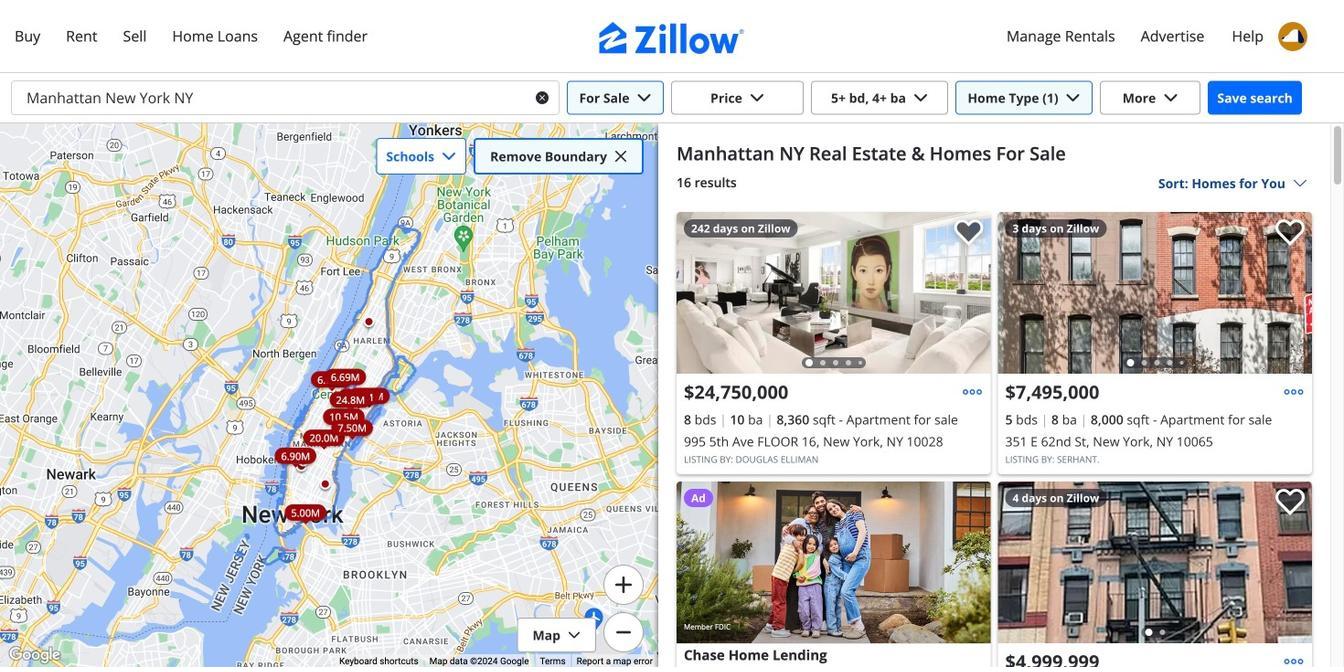 Task type: vqa. For each thing, say whether or not it's contained in the screenshot.
Advertisement "element"
yes



Task type: locate. For each thing, give the bounding box(es) containing it.
main content
[[658, 123, 1331, 668]]

995 5th ave floor 16, new york, ny 10028 image
[[677, 212, 991, 374]]

property images, use arrow keys to navigate, image 1 of 2 group
[[998, 482, 1312, 648]]

filters element
[[0, 73, 1344, 123]]

advertisement element
[[677, 482, 991, 668]]

property images, use arrow keys to navigate, image 1 of 17 group
[[677, 212, 991, 378]]

38 e broadway #mf, new york, ny 10002 image
[[998, 482, 1312, 644]]

map region
[[0, 123, 658, 668]]



Task type: describe. For each thing, give the bounding box(es) containing it.
your profile default icon image
[[1278, 22, 1308, 51]]

property images, use arrow keys to navigate, image 1 of 21 group
[[998, 212, 1312, 378]]

google image
[[5, 644, 65, 668]]

main navigation
[[0, 0, 1344, 73]]

Address, neighborhood, city, ZIP text field
[[12, 81, 521, 114]]

zillow logo image
[[599, 22, 745, 54]]

351 e 62nd st, new york, ny 10065 image
[[998, 212, 1312, 374]]



